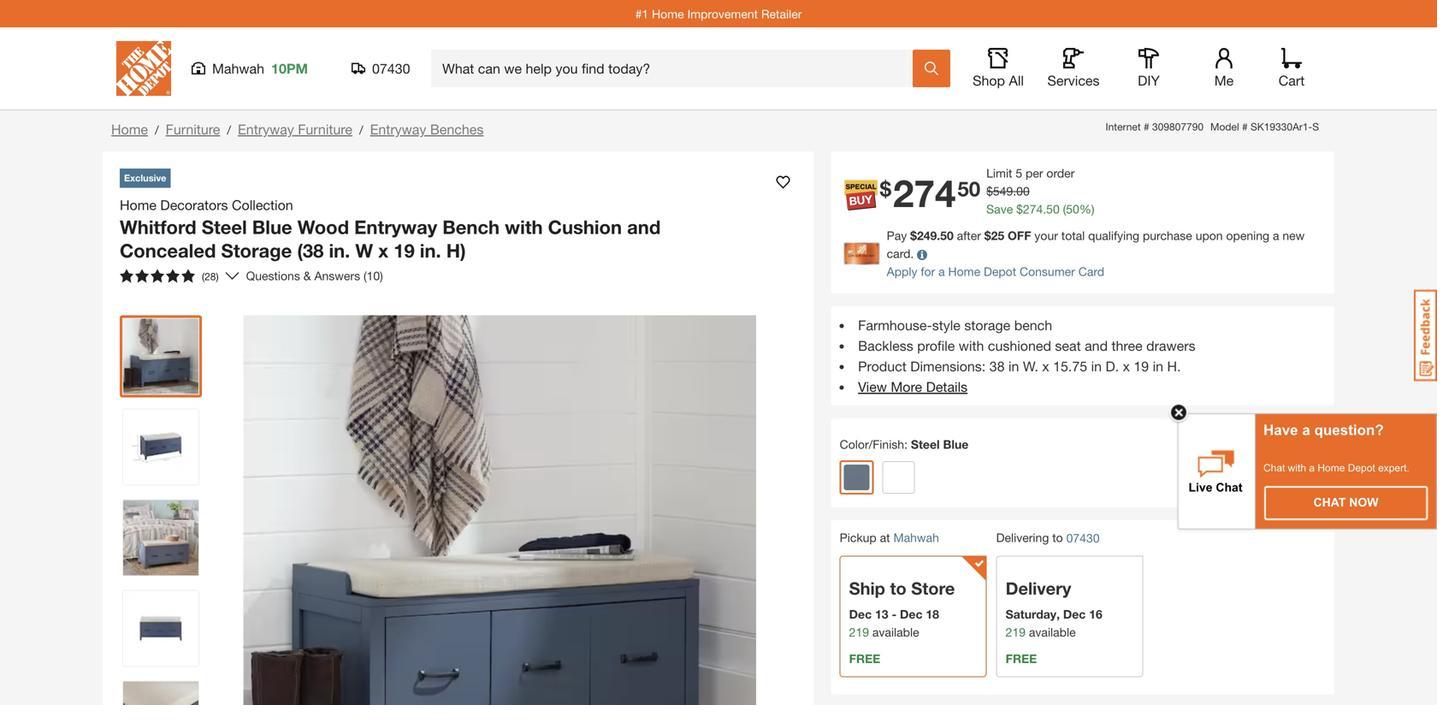 Task type: locate. For each thing, give the bounding box(es) containing it.
dec left 16
[[1063, 607, 1086, 621]]

to inside ship to store dec 13 - dec 18 219 available
[[890, 578, 907, 598]]

seat
[[1055, 338, 1081, 354]]

pickup
[[840, 530, 877, 545]]

50 left ( at the right top
[[1047, 202, 1060, 216]]

274 down 00
[[1023, 202, 1043, 216]]

entryway
[[238, 121, 294, 137], [370, 121, 426, 137], [354, 216, 437, 238]]

1 vertical spatial to
[[890, 578, 907, 598]]

0 vertical spatial depot
[[984, 264, 1017, 278]]

1 horizontal spatial furniture
[[298, 121, 352, 137]]

free
[[849, 651, 881, 666], [1006, 651, 1037, 666]]

0 horizontal spatial #
[[1144, 121, 1150, 133]]

50
[[958, 176, 981, 201], [1047, 202, 1060, 216], [1066, 202, 1080, 216]]

chat now
[[1314, 496, 1379, 509]]

1 # from the left
[[1144, 121, 1150, 133]]

219 down 'saturday,'
[[1006, 625, 1026, 639]]

0 horizontal spatial 219
[[849, 625, 869, 639]]

answers
[[314, 269, 360, 283]]

a right the "chat" on the bottom
[[1309, 462, 1315, 474]]

07430 link
[[1067, 529, 1100, 547]]

0 horizontal spatial with
[[505, 216, 543, 238]]

steel right :
[[911, 437, 940, 451]]

1 vertical spatial depot
[[1348, 462, 1376, 474]]

furniture down 10pm in the top left of the page
[[298, 121, 352, 137]]

$ right after
[[985, 228, 991, 243]]

1 available from the left
[[873, 625, 919, 639]]

1 horizontal spatial in
[[1091, 358, 1102, 374]]

entryway for /
[[370, 121, 426, 137]]

view
[[858, 379, 887, 395]]

0 horizontal spatial 274
[[893, 170, 956, 215]]

07430 up entryway benches link
[[372, 60, 410, 77]]

0 horizontal spatial 19
[[394, 239, 415, 262]]

mahwah 10pm
[[212, 60, 308, 77]]

2 horizontal spatial dec
[[1063, 607, 1086, 621]]

blue right :
[[943, 437, 969, 451]]

. down 5
[[1013, 184, 1017, 198]]

0 horizontal spatial dec
[[849, 607, 872, 621]]

0 horizontal spatial in
[[1009, 358, 1019, 374]]

$ right 'pay'
[[910, 228, 917, 243]]

x right w
[[378, 239, 389, 262]]

1 horizontal spatial 07430
[[1067, 531, 1100, 545]]

cushion
[[548, 216, 622, 238]]

steel down home decorators collection link
[[202, 216, 247, 238]]

13
[[875, 607, 889, 621]]

have
[[1264, 422, 1299, 438]]

0 horizontal spatial mahwah
[[212, 60, 264, 77]]

steel blue home decorators collection dining benches sk19330ar1 s 40.2 image
[[123, 500, 199, 575]]

1 vertical spatial 07430
[[1067, 531, 1100, 545]]

home decorators collection whitford steel blue wood entryway bench with cushion and concealed storage (38 in. w x 19 in. h)
[[120, 197, 661, 262]]

0 vertical spatial 19
[[394, 239, 415, 262]]

$ up 'pay'
[[880, 176, 892, 201]]

free down 13
[[849, 651, 881, 666]]

50 left "limit" on the top of page
[[958, 176, 981, 201]]

1 vertical spatial with
[[959, 338, 984, 354]]

sk19330ar1-
[[1251, 121, 1313, 133]]

and inside "farmhouse-style storage bench backless profile with cushioned seat and three drawers product dimensions: 38 in w. x 15.75 in d. x 19 in h. view more details"
[[1085, 338, 1108, 354]]

home decorators collection link
[[120, 195, 300, 215]]

# right internet
[[1144, 121, 1150, 133]]

free for to
[[849, 651, 881, 666]]

total
[[1062, 228, 1085, 243]]

model
[[1211, 121, 1239, 133]]

0 horizontal spatial furniture
[[166, 121, 220, 137]]

per
[[1026, 166, 1043, 180]]

dec left 13
[[849, 607, 872, 621]]

2 horizontal spatial with
[[1288, 462, 1307, 474]]

steel
[[202, 216, 247, 238], [911, 437, 940, 451]]

home down after
[[948, 264, 981, 278]]

1 horizontal spatial /
[[227, 123, 231, 137]]

a right for
[[939, 264, 945, 278]]

depot down 25 at the top right of the page
[[984, 264, 1017, 278]]

07430 inside delivering to 07430
[[1067, 531, 1100, 545]]

0 horizontal spatial in.
[[329, 239, 350, 262]]

with
[[505, 216, 543, 238], [959, 338, 984, 354], [1288, 462, 1307, 474]]

0 horizontal spatial .
[[1013, 184, 1017, 198]]

3 dec from the left
[[1063, 607, 1086, 621]]

1 vertical spatial steel
[[911, 437, 940, 451]]

1 horizontal spatial in.
[[420, 239, 441, 262]]

farmhouse-style storage bench backless profile with cushioned seat and three drawers product dimensions: 38 in w. x 15.75 in d. x 19 in h. view more details
[[858, 317, 1196, 395]]

:
[[904, 437, 908, 451]]

274
[[893, 170, 956, 215], [1023, 202, 1043, 216]]

info image
[[917, 250, 928, 260]]

2 free from the left
[[1006, 651, 1037, 666]]

a left new
[[1273, 228, 1280, 243]]

qualifying
[[1088, 228, 1140, 243]]

collection
[[232, 197, 293, 213]]

improvement
[[688, 7, 758, 21]]

store
[[911, 578, 955, 598]]

mahwah right at
[[894, 530, 939, 545]]

available inside delivery saturday, dec 16 219 available
[[1029, 625, 1076, 639]]

x inside home decorators collection whitford steel blue wood entryway bench with cushion and concealed storage (38 in. w x 19 in. h)
[[378, 239, 389, 262]]

entryway left benches
[[370, 121, 426, 137]]

0 vertical spatial blue
[[252, 216, 292, 238]]

furniture right home link
[[166, 121, 220, 137]]

1 vertical spatial blue
[[943, 437, 969, 451]]

0 vertical spatial with
[[505, 216, 543, 238]]

274 up 249.50
[[893, 170, 956, 215]]

. left ( at the right top
[[1043, 202, 1047, 216]]

questions
[[246, 269, 300, 283]]

shop
[[973, 72, 1005, 89]]

0 horizontal spatial 50
[[958, 176, 981, 201]]

2 / from the left
[[227, 123, 231, 137]]

/ down "07430" button in the top of the page
[[359, 123, 363, 137]]

219 down "ship"
[[849, 625, 869, 639]]

steel blue home decorators collection dining benches sk19330ar1 s 1d.4 image
[[123, 681, 199, 705]]

feedback link image
[[1414, 289, 1437, 382]]

18
[[926, 607, 939, 621]]

-
[[892, 607, 897, 621]]

0 vertical spatial 07430
[[372, 60, 410, 77]]

in. left h)
[[420, 239, 441, 262]]

diy button
[[1122, 48, 1176, 89]]

delivering to 07430
[[996, 530, 1100, 545]]

19 inside home decorators collection whitford steel blue wood entryway bench with cushion and concealed storage (38 in. w x 19 in. h)
[[394, 239, 415, 262]]

furniture link
[[166, 121, 220, 137]]

1 furniture from the left
[[166, 121, 220, 137]]

internet
[[1106, 121, 1141, 133]]

$ 274 50
[[880, 170, 981, 215]]

x right w.
[[1042, 358, 1050, 374]]

1 vertical spatial mahwah
[[894, 530, 939, 545]]

1 horizontal spatial depot
[[1348, 462, 1376, 474]]

entryway up w
[[354, 216, 437, 238]]

in. left w
[[329, 239, 350, 262]]

bench
[[443, 216, 500, 238]]

and up "d."
[[1085, 338, 1108, 354]]

2 dec from the left
[[900, 607, 923, 621]]

a
[[1273, 228, 1280, 243], [939, 264, 945, 278], [1303, 422, 1311, 438], [1309, 462, 1315, 474]]

to left the "07430" link
[[1053, 530, 1063, 545]]

chat
[[1264, 462, 1285, 474]]

steel inside home decorators collection whitford steel blue wood entryway bench with cushion and concealed storage (38 in. w x 19 in. h)
[[202, 216, 247, 238]]

07430
[[372, 60, 410, 77], [1067, 531, 1100, 545]]

cart link
[[1273, 48, 1311, 89]]

1 horizontal spatial to
[[1053, 530, 1063, 545]]

x for w
[[378, 239, 389, 262]]

entryway for wood
[[354, 216, 437, 238]]

&
[[304, 269, 311, 283]]

0 horizontal spatial depot
[[984, 264, 1017, 278]]

home up exclusive
[[111, 121, 148, 137]]

1 horizontal spatial dec
[[900, 607, 923, 621]]

1 horizontal spatial mahwah
[[894, 530, 939, 545]]

blue down collection
[[252, 216, 292, 238]]

10pm
[[271, 60, 308, 77]]

and right 'cushion'
[[627, 216, 661, 238]]

(
[[1063, 202, 1066, 216]]

2 in. from the left
[[420, 239, 441, 262]]

.
[[1013, 184, 1017, 198], [1043, 202, 1047, 216]]

What can we help you find today? search field
[[442, 50, 912, 86]]

#1 home improvement retailer
[[635, 7, 802, 21]]

x right "d."
[[1123, 358, 1130, 374]]

shop all button
[[971, 48, 1026, 89]]

to up -
[[890, 578, 907, 598]]

0 horizontal spatial 07430
[[372, 60, 410, 77]]

# right model
[[1242, 121, 1248, 133]]

0 vertical spatial .
[[1013, 184, 1017, 198]]

249.50
[[917, 228, 954, 243]]

to inside delivering to 07430
[[1053, 530, 1063, 545]]

in left 'h.'
[[1153, 358, 1164, 374]]

1 vertical spatial 19
[[1134, 358, 1149, 374]]

0 horizontal spatial to
[[890, 578, 907, 598]]

pickup at mahwah
[[840, 530, 939, 545]]

more
[[891, 379, 922, 395]]

apply now image
[[844, 242, 887, 265]]

available down 'saturday,'
[[1029, 625, 1076, 639]]

2 horizontal spatial x
[[1123, 358, 1130, 374]]

1 horizontal spatial with
[[959, 338, 984, 354]]

the home depot logo image
[[116, 41, 171, 96]]

0 horizontal spatial blue
[[252, 216, 292, 238]]

with right bench
[[505, 216, 543, 238]]

depot for consumer
[[984, 264, 1017, 278]]

$ down 00
[[1017, 202, 1023, 216]]

2 219 from the left
[[1006, 625, 1026, 639]]

#1
[[635, 7, 649, 21]]

15.75
[[1053, 358, 1088, 374]]

after
[[957, 228, 981, 243]]

1 horizontal spatial free
[[1006, 651, 1037, 666]]

1 horizontal spatial steel
[[911, 437, 940, 451]]

1 horizontal spatial blue
[[943, 437, 969, 451]]

5 stars image
[[120, 269, 195, 283]]

with inside "farmhouse-style storage bench backless profile with cushioned seat and three drawers product dimensions: 38 in w. x 15.75 in d. x 19 in h. view more details"
[[959, 338, 984, 354]]

0 horizontal spatial available
[[873, 625, 919, 639]]

1 horizontal spatial and
[[1085, 338, 1108, 354]]

0 horizontal spatial steel
[[202, 216, 247, 238]]

0 horizontal spatial and
[[627, 216, 661, 238]]

me
[[1215, 72, 1234, 89]]

mahwah button
[[894, 530, 939, 545]]

depot left expert.
[[1348, 462, 1376, 474]]

with down storage
[[959, 338, 984, 354]]

services
[[1048, 72, 1100, 89]]

free down 'saturday,'
[[1006, 651, 1037, 666]]

home down exclusive
[[120, 197, 157, 213]]

2 vertical spatial with
[[1288, 462, 1307, 474]]

with inside home decorators collection whitford steel blue wood entryway bench with cushion and concealed storage (38 in. w x 19 in. h)
[[505, 216, 543, 238]]

in right 38
[[1009, 358, 1019, 374]]

1 horizontal spatial 274
[[1023, 202, 1043, 216]]

product
[[858, 358, 907, 374]]

0 vertical spatial and
[[627, 216, 661, 238]]

in left "d."
[[1091, 358, 1102, 374]]

available down -
[[873, 625, 919, 639]]

w.
[[1023, 358, 1039, 374]]

07430 right delivering
[[1067, 531, 1100, 545]]

0 vertical spatial to
[[1053, 530, 1063, 545]]

dec right -
[[900, 607, 923, 621]]

2 horizontal spatial in
[[1153, 358, 1164, 374]]

opening
[[1226, 228, 1270, 243]]

1 horizontal spatial available
[[1029, 625, 1076, 639]]

#
[[1144, 121, 1150, 133], [1242, 121, 1248, 133]]

19 right w
[[394, 239, 415, 262]]

/ right furniture link
[[227, 123, 231, 137]]

19 down three
[[1134, 358, 1149, 374]]

color/finish : steel blue
[[840, 437, 969, 451]]

dec
[[849, 607, 872, 621], [900, 607, 923, 621], [1063, 607, 1086, 621]]

free for saturday,
[[1006, 651, 1037, 666]]

questions & answers (10)
[[246, 269, 383, 283]]

0 horizontal spatial x
[[378, 239, 389, 262]]

in
[[1009, 358, 1019, 374], [1091, 358, 1102, 374], [1153, 358, 1164, 374]]

1 219 from the left
[[849, 625, 869, 639]]

2 in from the left
[[1091, 358, 1102, 374]]

274 inside limit 5 per order $ 549 . 00 save $ 274 . 50 ( 50 %)
[[1023, 202, 1043, 216]]

1 vertical spatial and
[[1085, 338, 1108, 354]]

2 horizontal spatial /
[[359, 123, 363, 137]]

available inside ship to store dec 13 - dec 18 219 available
[[873, 625, 919, 639]]

50 up total
[[1066, 202, 1080, 216]]

/ right home link
[[155, 123, 159, 137]]

1 horizontal spatial x
[[1042, 358, 1050, 374]]

0 horizontal spatial /
[[155, 123, 159, 137]]

1 horizontal spatial #
[[1242, 121, 1248, 133]]

1 / from the left
[[155, 123, 159, 137]]

2 available from the left
[[1029, 625, 1076, 639]]

entryway inside home decorators collection whitford steel blue wood entryway bench with cushion and concealed storage (38 in. w x 19 in. h)
[[354, 216, 437, 238]]

1 horizontal spatial 219
[[1006, 625, 1026, 639]]

1 horizontal spatial 19
[[1134, 358, 1149, 374]]

home up chat
[[1318, 462, 1345, 474]]

home right #1
[[652, 7, 684, 21]]

0 horizontal spatial free
[[849, 651, 881, 666]]

in.
[[329, 239, 350, 262], [420, 239, 441, 262]]

depot
[[984, 264, 1017, 278], [1348, 462, 1376, 474]]

1 free from the left
[[849, 651, 881, 666]]

0 vertical spatial steel
[[202, 216, 247, 238]]

pay $ 249.50 after $ 25 off
[[887, 228, 1031, 243]]

benches
[[430, 121, 484, 137]]

mahwah left 10pm in the top left of the page
[[212, 60, 264, 77]]

with right the "chat" on the bottom
[[1288, 462, 1307, 474]]

drawers
[[1147, 338, 1196, 354]]

chat now link
[[1265, 487, 1427, 519]]

1 vertical spatial .
[[1043, 202, 1047, 216]]



Task type: vqa. For each thing, say whether or not it's contained in the screenshot.
the bottom 92
no



Task type: describe. For each thing, give the bounding box(es) containing it.
concealed
[[120, 239, 216, 262]]

expert.
[[1378, 462, 1410, 474]]

steel blue home decorators collection dining benches sk19330ar1 s e1.1 image
[[123, 409, 199, 485]]

steel blue image
[[844, 465, 870, 490]]

profile
[[917, 338, 955, 354]]

at
[[880, 530, 890, 545]]

shop all
[[973, 72, 1024, 89]]

a inside the your total qualifying purchase upon opening a new card.
[[1273, 228, 1280, 243]]

1 horizontal spatial .
[[1043, 202, 1047, 216]]

1 horizontal spatial 50
[[1047, 202, 1060, 216]]

view more details link
[[858, 379, 968, 395]]

a right the have
[[1303, 422, 1311, 438]]

entryway down mahwah 10pm
[[238, 121, 294, 137]]

38
[[990, 358, 1005, 374]]

wood
[[298, 216, 349, 238]]

h)
[[446, 239, 466, 262]]

3 / from the left
[[359, 123, 363, 137]]

$ inside $ 274 50
[[880, 176, 892, 201]]

309807790
[[1152, 121, 1204, 133]]

color/finish
[[840, 437, 904, 451]]

delivery saturday, dec 16 219 available
[[1006, 578, 1103, 639]]

apply
[[887, 264, 918, 278]]

h.
[[1167, 358, 1181, 374]]

home inside home decorators collection whitford steel blue wood entryway bench with cushion and concealed storage (38 in. w x 19 in. h)
[[120, 197, 157, 213]]

backless
[[858, 338, 914, 354]]

x for w.
[[1042, 358, 1050, 374]]

ship
[[849, 578, 885, 598]]

save
[[987, 202, 1013, 216]]

219 inside ship to store dec 13 - dec 18 219 available
[[849, 625, 869, 639]]

exclusive
[[124, 172, 166, 184]]

to for 07430
[[1053, 530, 1063, 545]]

(28) button
[[113, 262, 226, 290]]

internet # 309807790 model # sk19330ar1-s
[[1106, 121, 1319, 133]]

for
[[921, 264, 935, 278]]

three
[[1112, 338, 1143, 354]]

depot for expert.
[[1348, 462, 1376, 474]]

219 inside delivery saturday, dec 16 219 available
[[1006, 625, 1026, 639]]

1 in. from the left
[[329, 239, 350, 262]]

0 vertical spatial mahwah
[[212, 60, 264, 77]]

off
[[1008, 228, 1031, 243]]

limit 5 per order $ 549 . 00 save $ 274 . 50 ( 50 %)
[[987, 166, 1095, 216]]

upon
[[1196, 228, 1223, 243]]

07430 inside button
[[372, 60, 410, 77]]

1 dec from the left
[[849, 607, 872, 621]]

bench
[[1014, 317, 1053, 333]]

2 furniture from the left
[[298, 121, 352, 137]]

pay
[[887, 228, 907, 243]]

dimensions:
[[911, 358, 986, 374]]

consumer
[[1020, 264, 1075, 278]]

50 inside $ 274 50
[[958, 176, 981, 201]]

2 horizontal spatial 50
[[1066, 202, 1080, 216]]

cart
[[1279, 72, 1305, 89]]

1 in from the left
[[1009, 358, 1019, 374]]

retailer
[[761, 7, 802, 21]]

details
[[926, 379, 968, 395]]

apply for a home depot consumer card link
[[887, 264, 1105, 278]]

home link
[[111, 121, 148, 137]]

d.
[[1106, 358, 1119, 374]]

3 in from the left
[[1153, 358, 1164, 374]]

storage
[[221, 239, 292, 262]]

and inside home decorators collection whitford steel blue wood entryway bench with cushion and concealed storage (38 in. w x 19 in. h)
[[627, 216, 661, 238]]

delivery
[[1006, 578, 1071, 598]]

chat
[[1314, 496, 1346, 509]]

entryway benches link
[[370, 121, 484, 137]]

steel blue home decorators collection dining benches sk19330ar1 s a0.3 image
[[123, 591, 199, 666]]

5
[[1016, 166, 1023, 180]]

apply for a home depot consumer card
[[887, 264, 1105, 278]]

2 # from the left
[[1242, 121, 1248, 133]]

farmhouse-
[[858, 317, 932, 333]]

19 inside "farmhouse-style storage bench backless profile with cushioned seat and three drawers product dimensions: 38 in w. x 15.75 in d. x 19 in h. view more details"
[[1134, 358, 1149, 374]]

16
[[1089, 607, 1103, 621]]

style
[[932, 317, 961, 333]]

steel blue home decorators collection dining benches sk19330ar1 s 64.0 image
[[123, 319, 199, 394]]

07430 button
[[352, 60, 411, 77]]

your total qualifying purchase upon opening a new card.
[[887, 228, 1305, 261]]

storage
[[965, 317, 1011, 333]]

now
[[1350, 496, 1379, 509]]

all
[[1009, 72, 1024, 89]]

whitford
[[120, 216, 196, 238]]

chat with a home depot expert.
[[1264, 462, 1410, 474]]

blue inside home decorators collection whitford steel blue wood entryway bench with cushion and concealed storage (38 in. w x 19 in. h)
[[252, 216, 292, 238]]

(10)
[[364, 269, 383, 283]]

(38
[[297, 239, 324, 262]]

to for store
[[890, 578, 907, 598]]

(28)
[[202, 270, 219, 282]]

saturday,
[[1006, 607, 1060, 621]]

card
[[1079, 264, 1105, 278]]

have a question?
[[1264, 422, 1384, 438]]

cushioned
[[988, 338, 1052, 354]]

dec inside delivery saturday, dec 16 219 available
[[1063, 607, 1086, 621]]

$ down "limit" on the top of page
[[987, 184, 993, 198]]

order
[[1047, 166, 1075, 180]]

question?
[[1315, 422, 1384, 438]]

me button
[[1197, 48, 1252, 89]]

549
[[993, 184, 1013, 198]]

home / furniture / entryway furniture / entryway benches
[[111, 121, 484, 137]]

services button
[[1046, 48, 1101, 89]]

purchase
[[1143, 228, 1193, 243]]

25
[[991, 228, 1005, 243]]

(28) link
[[113, 262, 239, 290]]



